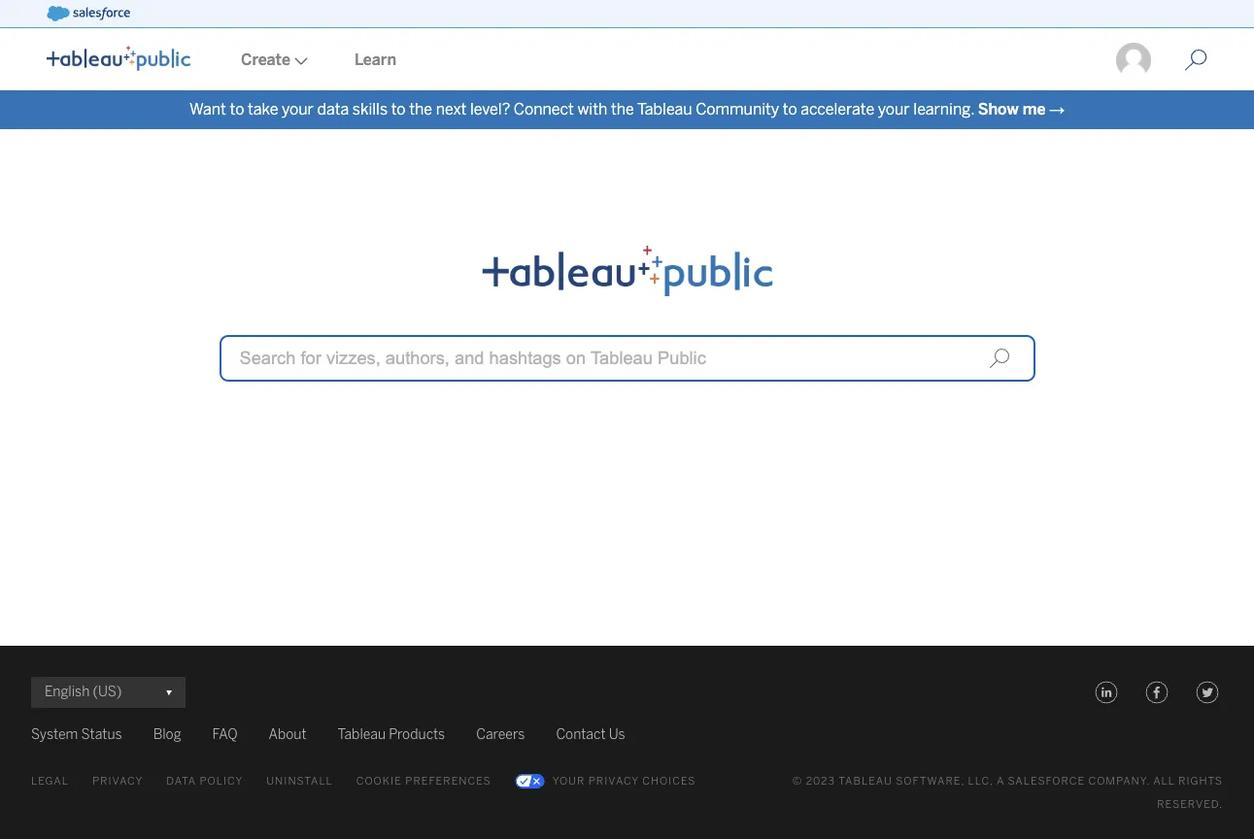 Task type: locate. For each thing, give the bounding box(es) containing it.
data
[[166, 775, 196, 788]]

choices
[[642, 775, 696, 788]]

2 horizontal spatial tableau
[[839, 775, 893, 788]]

cookie preferences button
[[356, 770, 491, 794]]

to left take
[[230, 100, 244, 119]]

your privacy choices link
[[515, 770, 696, 794]]

2 the from the left
[[611, 100, 634, 119]]

tableau
[[637, 100, 692, 119], [338, 727, 386, 743], [839, 775, 893, 788]]

company.
[[1089, 775, 1150, 788]]

with
[[577, 100, 608, 119]]

data
[[317, 100, 349, 119]]

privacy
[[92, 775, 143, 788], [588, 775, 639, 788]]

a
[[997, 775, 1004, 788]]

©
[[792, 775, 803, 788]]

to
[[230, 100, 244, 119], [391, 100, 406, 119], [783, 100, 797, 119]]

your left learning.
[[878, 100, 910, 119]]

your right take
[[282, 100, 314, 119]]

Search input field
[[219, 335, 1035, 382]]

tableau right with at the left
[[637, 100, 692, 119]]

1 your from the left
[[282, 100, 314, 119]]

1 horizontal spatial privacy
[[588, 775, 639, 788]]

all
[[1153, 775, 1175, 788]]

1 horizontal spatial the
[[611, 100, 634, 119]]

system status
[[31, 727, 122, 743]]

tim.burton6800 image
[[1114, 41, 1153, 80]]

tableau up cookie
[[338, 727, 386, 743]]

cookie
[[356, 775, 402, 788]]

2 privacy from the left
[[588, 775, 639, 788]]

learn
[[355, 51, 396, 69]]

the
[[409, 100, 432, 119], [611, 100, 634, 119]]

system
[[31, 727, 78, 743]]

status
[[81, 727, 122, 743]]

uninstall
[[266, 775, 333, 788]]

community
[[696, 100, 779, 119]]

0 horizontal spatial your
[[282, 100, 314, 119]]

salesforce
[[1008, 775, 1085, 788]]

take
[[248, 100, 278, 119]]

contact us
[[556, 727, 625, 743]]

1 the from the left
[[409, 100, 432, 119]]

show
[[978, 100, 1019, 119]]

learn link
[[331, 30, 420, 90]]

privacy down status
[[92, 775, 143, 788]]

1 horizontal spatial to
[[391, 100, 406, 119]]

2 horizontal spatial to
[[783, 100, 797, 119]]

tableau right 2023
[[839, 775, 893, 788]]

(us)
[[93, 684, 122, 700]]

data policy
[[166, 775, 243, 788]]

data policy link
[[166, 770, 243, 794]]

3 to from the left
[[783, 100, 797, 119]]

the right with at the left
[[611, 100, 634, 119]]

careers
[[476, 727, 525, 743]]

policy
[[200, 775, 243, 788]]

tableau products link
[[338, 724, 445, 747]]

0 vertical spatial tableau
[[637, 100, 692, 119]]

0 horizontal spatial the
[[409, 100, 432, 119]]

contact us link
[[556, 724, 625, 747]]

to right "skills"
[[391, 100, 406, 119]]

2 vertical spatial tableau
[[839, 775, 893, 788]]

search image
[[988, 348, 1010, 369]]

create button
[[218, 30, 331, 90]]

1 vertical spatial tableau
[[338, 727, 386, 743]]

preferences
[[405, 775, 491, 788]]

0 horizontal spatial to
[[230, 100, 244, 119]]

reserved.
[[1157, 799, 1223, 811]]

0 horizontal spatial privacy
[[92, 775, 143, 788]]

0 horizontal spatial tableau
[[338, 727, 386, 743]]

connect
[[514, 100, 574, 119]]

your
[[282, 100, 314, 119], [878, 100, 910, 119]]

→
[[1049, 100, 1065, 119]]

privacy right the 'your'
[[588, 775, 639, 788]]

the left next at left
[[409, 100, 432, 119]]

1 horizontal spatial your
[[878, 100, 910, 119]]

1 horizontal spatial tableau
[[637, 100, 692, 119]]

llc,
[[968, 775, 994, 788]]

logo image
[[47, 46, 190, 71]]

products
[[389, 727, 445, 743]]

system status link
[[31, 724, 122, 747]]

2 to from the left
[[391, 100, 406, 119]]

to left accelerate
[[783, 100, 797, 119]]



Task type: vqa. For each thing, say whether or not it's contained in the screenshot.
Privacy
yes



Task type: describe. For each thing, give the bounding box(es) containing it.
blog link
[[153, 724, 181, 747]]

us
[[609, 727, 625, 743]]

uninstall link
[[266, 770, 333, 794]]

2023
[[806, 775, 836, 788]]

about link
[[269, 724, 307, 747]]

learning.
[[913, 100, 974, 119]]

2 your from the left
[[878, 100, 910, 119]]

go to search image
[[1161, 49, 1231, 72]]

© 2023 tableau software, llc, a salesforce company. all rights reserved.
[[792, 775, 1223, 811]]

faq link
[[212, 724, 238, 747]]

software,
[[896, 775, 965, 788]]

tableau products
[[338, 727, 445, 743]]

tableau inside © 2023 tableau software, llc, a salesforce company. all rights reserved.
[[839, 775, 893, 788]]

create
[[241, 51, 290, 69]]

about
[[269, 727, 307, 743]]

1 to from the left
[[230, 100, 244, 119]]

contact
[[556, 727, 606, 743]]

1 privacy from the left
[[92, 775, 143, 788]]

skills
[[352, 100, 388, 119]]

privacy link
[[92, 770, 143, 794]]

accelerate
[[801, 100, 875, 119]]

blog
[[153, 727, 181, 743]]

next
[[436, 100, 467, 119]]

english
[[45, 684, 90, 700]]

salesforce logo image
[[47, 6, 130, 21]]

want to take your data skills to the next level? connect with the tableau community to accelerate your learning. show me →
[[189, 100, 1065, 119]]

want
[[189, 100, 226, 119]]

level?
[[470, 100, 510, 119]]

privacy inside your privacy choices link
[[588, 775, 639, 788]]

me
[[1023, 100, 1046, 119]]

faq
[[212, 727, 238, 743]]

show me link
[[978, 100, 1046, 119]]

rights
[[1178, 775, 1223, 788]]

selected language element
[[45, 677, 172, 708]]

your
[[553, 775, 585, 788]]

legal link
[[31, 770, 69, 794]]

english (us)
[[45, 684, 122, 700]]

your privacy choices
[[553, 775, 696, 788]]

careers link
[[476, 724, 525, 747]]

legal
[[31, 775, 69, 788]]

cookie preferences
[[356, 775, 491, 788]]



